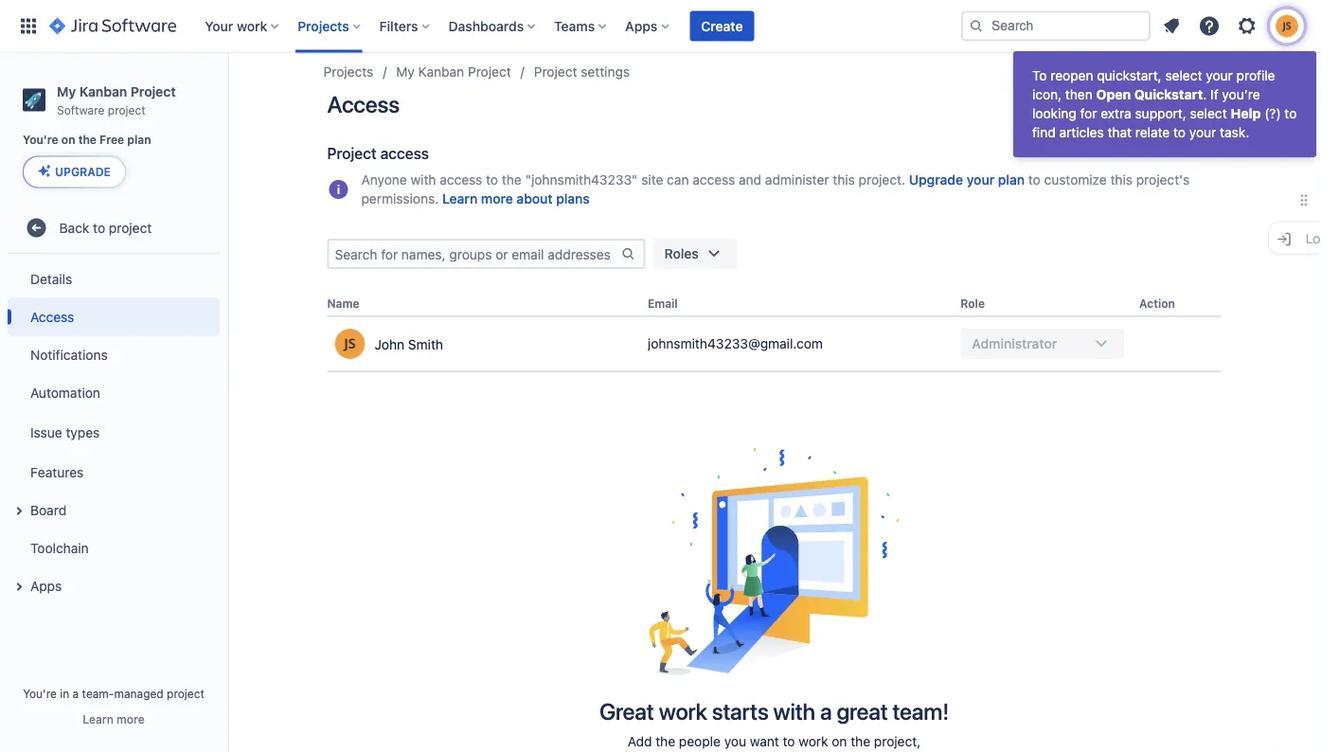 Task type: locate. For each thing, give the bounding box(es) containing it.
learn down the team-
[[83, 713, 114, 726]]

permissions.
[[361, 191, 439, 207]]

access up anyone
[[381, 145, 429, 163]]

access up learn more about plans
[[440, 172, 483, 188]]

1 vertical spatial and
[[659, 753, 682, 753]]

add people
[[1029, 98, 1100, 114]]

add people button
[[1017, 91, 1111, 121]]

0 horizontal spatial people
[[679, 734, 721, 750]]

project right managed
[[167, 687, 205, 700]]

1 horizontal spatial learn
[[443, 191, 478, 207]]

Search for names, groups or email addresses text field
[[329, 241, 621, 267]]

access down details on the left top of the page
[[30, 309, 74, 324]]

1 vertical spatial you're
[[23, 687, 57, 700]]

project up project access image
[[327, 145, 377, 163]]

anyone
[[361, 172, 407, 188]]

.
[[1204, 87, 1208, 102]]

learn for learn more
[[83, 713, 114, 726]]

1 vertical spatial kanban
[[79, 83, 127, 99]]

project up 'details' link
[[109, 220, 152, 235]]

1 horizontal spatial more
[[481, 191, 513, 207]]

project down teams
[[534, 64, 578, 80]]

project inside back to project link
[[109, 220, 152, 235]]

your
[[205, 18, 233, 34]]

0 horizontal spatial my
[[57, 83, 76, 99]]

1 horizontal spatial this
[[1111, 172, 1133, 188]]

0 horizontal spatial apps
[[30, 578, 62, 594]]

access right can
[[693, 172, 736, 188]]

projects for projects link
[[324, 64, 374, 80]]

0 vertical spatial learn
[[443, 191, 478, 207]]

learn up the search for names, groups or email addresses text field
[[443, 191, 478, 207]]

expand image
[[8, 575, 30, 598]]

2 vertical spatial project
[[167, 687, 205, 700]]

get
[[726, 753, 746, 753]]

quickstart
[[1135, 87, 1204, 102]]

0 horizontal spatial work
[[237, 18, 267, 34]]

0 vertical spatial and
[[739, 172, 762, 188]]

and
[[739, 172, 762, 188], [659, 753, 682, 753]]

a right in
[[73, 687, 79, 700]]

to inside to customize this project's permissions.
[[1029, 172, 1041, 188]]

to right the back
[[93, 220, 105, 235]]

project down primary element
[[468, 64, 511, 80]]

you're left in
[[23, 687, 57, 700]]

1 horizontal spatial add
[[1029, 98, 1054, 114]]

upgrade right project.
[[909, 172, 964, 188]]

group
[[8, 254, 220, 611]]

back to project
[[59, 220, 152, 235]]

more left the about
[[481, 191, 513, 207]]

team-
[[82, 687, 114, 700]]

project inside my kanban project software project
[[108, 103, 146, 116]]

1 horizontal spatial work
[[659, 698, 708, 725]]

kanban for my kanban project
[[418, 64, 464, 80]]

0 horizontal spatial upgrade
[[55, 165, 111, 178]]

2 horizontal spatial work
[[799, 734, 829, 750]]

my kanban project software project
[[57, 83, 176, 116]]

project
[[468, 64, 511, 80], [534, 64, 578, 80], [131, 83, 176, 99], [327, 145, 377, 163]]

0 vertical spatial projects
[[298, 18, 349, 34]]

2 vertical spatial your
[[967, 172, 995, 188]]

toolchain
[[30, 540, 89, 556]]

kanban inside my kanban project link
[[418, 64, 464, 80]]

create button
[[690, 11, 755, 41]]

people inside button
[[1057, 98, 1100, 114]]

great work starts with a great team! add the people you want to work on the project, and they'll get a link to join the action.
[[600, 698, 950, 753]]

1 vertical spatial my
[[57, 83, 76, 99]]

1 vertical spatial project
[[109, 220, 152, 235]]

on down great on the right bottom
[[832, 734, 848, 750]]

select
[[1166, 68, 1203, 83], [1191, 106, 1228, 121]]

issue types link
[[8, 412, 220, 453]]

your inside to reopen quickstart, select your profile icon, then
[[1207, 68, 1234, 83]]

on inside great work starts with a great team! add the people you want to work on the project, and they'll get a link to join the action.
[[832, 734, 848, 750]]

work right your
[[237, 18, 267, 34]]

to customize this project's permissions.
[[361, 172, 1191, 207]]

this inside to customize this project's permissions.
[[1111, 172, 1133, 188]]

1 vertical spatial your
[[1190, 125, 1217, 140]]

0 vertical spatial kanban
[[418, 64, 464, 80]]

1 vertical spatial add
[[628, 734, 652, 750]]

your work button
[[199, 11, 286, 41]]

banner
[[0, 0, 1322, 53]]

sidebar navigation image
[[207, 76, 248, 114]]

plan right 'free'
[[127, 133, 151, 147]]

0 vertical spatial you're
[[23, 133, 58, 147]]

project left sidebar navigation image
[[131, 83, 176, 99]]

0 horizontal spatial on
[[61, 133, 75, 147]]

project,
[[875, 734, 921, 750]]

looking
[[1033, 106, 1077, 121]]

apps button
[[620, 11, 677, 41]]

upgrade down the you're on the free plan
[[55, 165, 111, 178]]

1 horizontal spatial access
[[327, 91, 400, 117]]

with up want
[[774, 698, 816, 725]]

0 horizontal spatial kanban
[[79, 83, 127, 99]]

automation link
[[8, 374, 220, 412]]

my inside my kanban project software project
[[57, 83, 76, 99]]

1 vertical spatial projects
[[324, 64, 374, 80]]

0 vertical spatial more
[[481, 191, 513, 207]]

apps down toolchain
[[30, 578, 62, 594]]

(?) to find articles that relate to your task.
[[1033, 106, 1298, 140]]

to left customize
[[1029, 172, 1041, 188]]

jira software image
[[49, 15, 176, 37], [49, 15, 176, 37]]

0 horizontal spatial access
[[30, 309, 74, 324]]

can
[[667, 172, 689, 188]]

issue types
[[30, 424, 100, 440]]

kanban
[[418, 64, 464, 80], [79, 83, 127, 99]]

access
[[381, 145, 429, 163], [440, 172, 483, 188], [693, 172, 736, 188]]

and left they'll
[[659, 753, 682, 753]]

2 horizontal spatial access
[[693, 172, 736, 188]]

learn
[[443, 191, 478, 207], [83, 713, 114, 726]]

if
[[1211, 87, 1219, 102]]

1 vertical spatial on
[[832, 734, 848, 750]]

project
[[108, 103, 146, 116], [109, 220, 152, 235], [167, 687, 205, 700]]

a down want
[[749, 753, 756, 753]]

0 horizontal spatial with
[[411, 172, 436, 188]]

1 vertical spatial work
[[659, 698, 708, 725]]

work up join
[[799, 734, 829, 750]]

work for your
[[237, 18, 267, 34]]

more down managed
[[117, 713, 145, 726]]

my down filters popup button
[[396, 64, 415, 80]]

projects down the projects popup button
[[324, 64, 374, 80]]

0 vertical spatial project
[[108, 103, 146, 116]]

my up "software"
[[57, 83, 76, 99]]

0 horizontal spatial more
[[117, 713, 145, 726]]

this
[[833, 172, 856, 188], [1111, 172, 1133, 188]]

kanban inside my kanban project software project
[[79, 83, 127, 99]]

1 horizontal spatial apps
[[626, 18, 658, 34]]

managed
[[114, 687, 164, 700]]

2 you're from the top
[[23, 687, 57, 700]]

to right the link
[[785, 753, 797, 753]]

create
[[702, 18, 743, 34]]

to
[[1285, 106, 1298, 121], [1174, 125, 1186, 140], [486, 172, 498, 188], [1029, 172, 1041, 188], [93, 220, 105, 235], [783, 734, 796, 750], [785, 753, 797, 753]]

more inside button
[[117, 713, 145, 726]]

select down .
[[1191, 106, 1228, 121]]

0 vertical spatial apps
[[626, 18, 658, 34]]

1 horizontal spatial and
[[739, 172, 762, 188]]

people and their roles element
[[327, 292, 1222, 373]]

email
[[648, 297, 678, 310]]

0 vertical spatial plan
[[127, 133, 151, 147]]

learn more
[[83, 713, 145, 726]]

settings image
[[1237, 15, 1259, 37]]

0 horizontal spatial learn
[[83, 713, 114, 726]]

more for learn more about plans
[[481, 191, 513, 207]]

0 vertical spatial access
[[327, 91, 400, 117]]

name
[[327, 297, 360, 310]]

0 vertical spatial on
[[61, 133, 75, 147]]

the left 'free'
[[78, 133, 97, 147]]

plan left customize
[[999, 172, 1025, 188]]

you're up upgrade button
[[23, 133, 58, 147]]

1 horizontal spatial with
[[774, 698, 816, 725]]

a left great on the right bottom
[[820, 698, 832, 725]]

0 vertical spatial work
[[237, 18, 267, 34]]

0 horizontal spatial this
[[833, 172, 856, 188]]

and inside great work starts with a great team! add the people you want to work on the project, and they'll get a link to join the action.
[[659, 753, 682, 753]]

0 vertical spatial people
[[1057, 98, 1100, 114]]

work
[[237, 18, 267, 34], [659, 698, 708, 725], [799, 734, 829, 750]]

1 horizontal spatial my
[[396, 64, 415, 80]]

1 horizontal spatial plan
[[999, 172, 1025, 188]]

learn inside button
[[83, 713, 114, 726]]

2 this from the left
[[1111, 172, 1133, 188]]

projects up projects link
[[298, 18, 349, 34]]

work for great
[[659, 698, 708, 725]]

plans
[[556, 191, 590, 207]]

open roles dropdown image
[[703, 243, 726, 265]]

0 vertical spatial my
[[396, 64, 415, 80]]

open
[[1097, 87, 1132, 102]]

features link
[[8, 453, 220, 491]]

1 vertical spatial access
[[30, 309, 74, 324]]

add
[[1029, 98, 1054, 114], [628, 734, 652, 750]]

projects inside popup button
[[298, 18, 349, 34]]

and left administer
[[739, 172, 762, 188]]

1 vertical spatial learn
[[83, 713, 114, 726]]

with up permissions.
[[411, 172, 436, 188]]

a
[[73, 687, 79, 700], [820, 698, 832, 725], [749, 753, 756, 753]]

with
[[411, 172, 436, 188], [774, 698, 816, 725]]

relate
[[1136, 125, 1171, 140]]

role
[[961, 297, 985, 310]]

projects link
[[324, 61, 374, 83]]

1 vertical spatial select
[[1191, 106, 1228, 121]]

to up learn more about plans
[[486, 172, 498, 188]]

kanban up "software"
[[79, 83, 127, 99]]

kanban down filters popup button
[[418, 64, 464, 80]]

0 vertical spatial add
[[1029, 98, 1054, 114]]

0 horizontal spatial and
[[659, 753, 682, 753]]

"johnsmith43233"
[[525, 172, 638, 188]]

1 horizontal spatial people
[[1057, 98, 1100, 114]]

1 horizontal spatial on
[[832, 734, 848, 750]]

access down projects link
[[327, 91, 400, 117]]

the left "you"
[[656, 734, 676, 750]]

project access image
[[327, 178, 350, 201]]

filters button
[[374, 11, 437, 41]]

1 horizontal spatial kanban
[[418, 64, 464, 80]]

apps inside button
[[30, 578, 62, 594]]

1 vertical spatial people
[[679, 734, 721, 750]]

0 vertical spatial select
[[1166, 68, 1203, 83]]

the
[[78, 133, 97, 147], [502, 172, 522, 188], [656, 734, 676, 750], [851, 734, 871, 750], [826, 753, 845, 753]]

search image
[[969, 18, 985, 34]]

add up find
[[1029, 98, 1054, 114]]

apps
[[626, 18, 658, 34], [30, 578, 62, 594]]

select up quickstart
[[1166, 68, 1203, 83]]

the right join
[[826, 753, 845, 753]]

work inside dropdown button
[[237, 18, 267, 34]]

1 vertical spatial more
[[117, 713, 145, 726]]

your inside (?) to find articles that relate to your task.
[[1190, 125, 1217, 140]]

this left project.
[[833, 172, 856, 188]]

1 you're from the top
[[23, 133, 58, 147]]

board button
[[8, 491, 220, 529]]

apps up "settings"
[[626, 18, 658, 34]]

work up they'll
[[659, 698, 708, 725]]

project up 'free'
[[108, 103, 146, 116]]

quickstart,
[[1098, 68, 1162, 83]]

add down great
[[628, 734, 652, 750]]

they'll
[[685, 753, 722, 753]]

1 vertical spatial apps
[[30, 578, 62, 594]]

add inside great work starts with a great team! add the people you want to work on the project, and they'll get a link to join the action.
[[628, 734, 652, 750]]

on up upgrade button
[[61, 133, 75, 147]]

access link
[[8, 298, 220, 336]]

1 vertical spatial with
[[774, 698, 816, 725]]

this left project's
[[1111, 172, 1133, 188]]

0 horizontal spatial add
[[628, 734, 652, 750]]

0 vertical spatial your
[[1207, 68, 1234, 83]]

access
[[327, 91, 400, 117], [30, 309, 74, 324]]

you're
[[23, 133, 58, 147], [23, 687, 57, 700]]



Task type: describe. For each thing, give the bounding box(es) containing it.
project's
[[1137, 172, 1191, 188]]

you're on the free plan
[[23, 133, 151, 147]]

anyone with access to the "johnsmith43233" site can access and administer this project. upgrade your plan
[[361, 172, 1025, 188]]

then
[[1066, 87, 1093, 102]]

to right (?)
[[1285, 106, 1298, 121]]

expand image
[[8, 500, 30, 522]]

learn more button
[[83, 712, 145, 727]]

icon,
[[1033, 87, 1062, 102]]

filters
[[380, 18, 418, 34]]

select inside . if you're looking for extra support, select
[[1191, 106, 1228, 121]]

open quickstart
[[1097, 87, 1204, 102]]

extra
[[1101, 106, 1132, 121]]

0 vertical spatial with
[[411, 172, 436, 188]]

project settings
[[534, 64, 630, 80]]

roles button
[[653, 239, 737, 269]]

board
[[30, 502, 66, 518]]

your work
[[205, 18, 267, 34]]

notifications
[[30, 347, 108, 362]]

to right want
[[783, 734, 796, 750]]

learn more about plans
[[443, 191, 590, 207]]

notifications image
[[1161, 15, 1184, 37]]

action
[[1140, 297, 1176, 310]]

you're in a team-managed project
[[23, 687, 205, 700]]

articles
[[1060, 125, 1105, 140]]

that
[[1108, 125, 1132, 140]]

profile
[[1237, 68, 1276, 83]]

to down support,
[[1174, 125, 1186, 140]]

link
[[760, 753, 781, 753]]

in
[[60, 687, 69, 700]]

appswitcher icon image
[[17, 15, 40, 37]]

your profile and settings image
[[1276, 15, 1299, 37]]

to
[[1033, 68, 1048, 83]]

people inside great work starts with a great team! add the people you want to work on the project, and they'll get a link to join the action.
[[679, 734, 721, 750]]

my for my kanban project
[[396, 64, 415, 80]]

back
[[59, 220, 89, 235]]

with inside great work starts with a great team! add the people you want to work on the project, and they'll get a link to join the action.
[[774, 698, 816, 725]]

1 vertical spatial plan
[[999, 172, 1025, 188]]

. if you're looking for extra support, select
[[1033, 87, 1261, 121]]

apps button
[[8, 567, 220, 605]]

more for learn more
[[117, 713, 145, 726]]

types
[[66, 424, 100, 440]]

great
[[837, 698, 888, 725]]

action.
[[849, 753, 891, 753]]

the up action.
[[851, 734, 871, 750]]

0 horizontal spatial a
[[73, 687, 79, 700]]

software
[[57, 103, 105, 116]]

learn more about plans link
[[443, 190, 590, 208]]

dashboards button
[[443, 11, 543, 41]]

Search field
[[962, 11, 1151, 41]]

1 horizontal spatial upgrade
[[909, 172, 964, 188]]

project inside my kanban project software project
[[131, 83, 176, 99]]

great
[[600, 698, 654, 725]]

project access
[[327, 145, 429, 163]]

find
[[1033, 125, 1056, 140]]

johnsmith43233@gmail.com
[[648, 336, 823, 352]]

smith
[[408, 336, 443, 352]]

teams
[[554, 18, 595, 34]]

you're for you're on the free plan
[[23, 133, 58, 147]]

0 horizontal spatial plan
[[127, 133, 151, 147]]

notifications link
[[8, 336, 220, 374]]

0 horizontal spatial access
[[381, 145, 429, 163]]

learn for learn more about plans
[[443, 191, 478, 207]]

2 horizontal spatial a
[[820, 698, 832, 725]]

group containing details
[[8, 254, 220, 611]]

help image
[[1199, 15, 1221, 37]]

apps inside dropdown button
[[626, 18, 658, 34]]

administer
[[766, 172, 830, 188]]

starts
[[712, 698, 769, 725]]

the up learn more about plans
[[502, 172, 522, 188]]

my for my kanban project software project
[[57, 83, 76, 99]]

join
[[801, 753, 822, 753]]

my kanban project
[[396, 64, 511, 80]]

settings
[[581, 64, 630, 80]]

upgrade your plan link
[[909, 171, 1025, 190]]

teams button
[[549, 11, 614, 41]]

automation
[[30, 385, 100, 400]]

customize
[[1045, 172, 1107, 188]]

john smith
[[375, 336, 443, 352]]

free
[[100, 133, 124, 147]]

1 horizontal spatial access
[[440, 172, 483, 188]]

upgrade button
[[24, 157, 125, 187]]

john
[[375, 336, 405, 352]]

want
[[750, 734, 780, 750]]

projects for the projects popup button
[[298, 18, 349, 34]]

help
[[1231, 106, 1262, 121]]

team!
[[893, 698, 950, 725]]

banner containing your work
[[0, 0, 1322, 53]]

site
[[642, 172, 664, 188]]

kanban for my kanban project software project
[[79, 83, 127, 99]]

for
[[1081, 106, 1098, 121]]

dashboards
[[449, 18, 524, 34]]

(?)
[[1265, 106, 1282, 121]]

select inside to reopen quickstart, select your profile icon, then
[[1166, 68, 1203, 83]]

support,
[[1136, 106, 1187, 121]]

to reopen quickstart, select your profile icon, then
[[1033, 68, 1276, 102]]

back to project link
[[8, 209, 220, 247]]

1 horizontal spatial a
[[749, 753, 756, 753]]

issue
[[30, 424, 62, 440]]

1 this from the left
[[833, 172, 856, 188]]

2 vertical spatial work
[[799, 734, 829, 750]]

my kanban project link
[[396, 61, 511, 83]]

project settings link
[[534, 61, 630, 83]]

features
[[30, 464, 84, 480]]

you're for you're in a team-managed project
[[23, 687, 57, 700]]

roles
[[665, 246, 699, 262]]

add inside button
[[1029, 98, 1054, 114]]

upgrade inside upgrade button
[[55, 165, 111, 178]]

primary element
[[11, 0, 962, 53]]

projects button
[[292, 11, 368, 41]]



Task type: vqa. For each thing, say whether or not it's contained in the screenshot.
Details Link
yes



